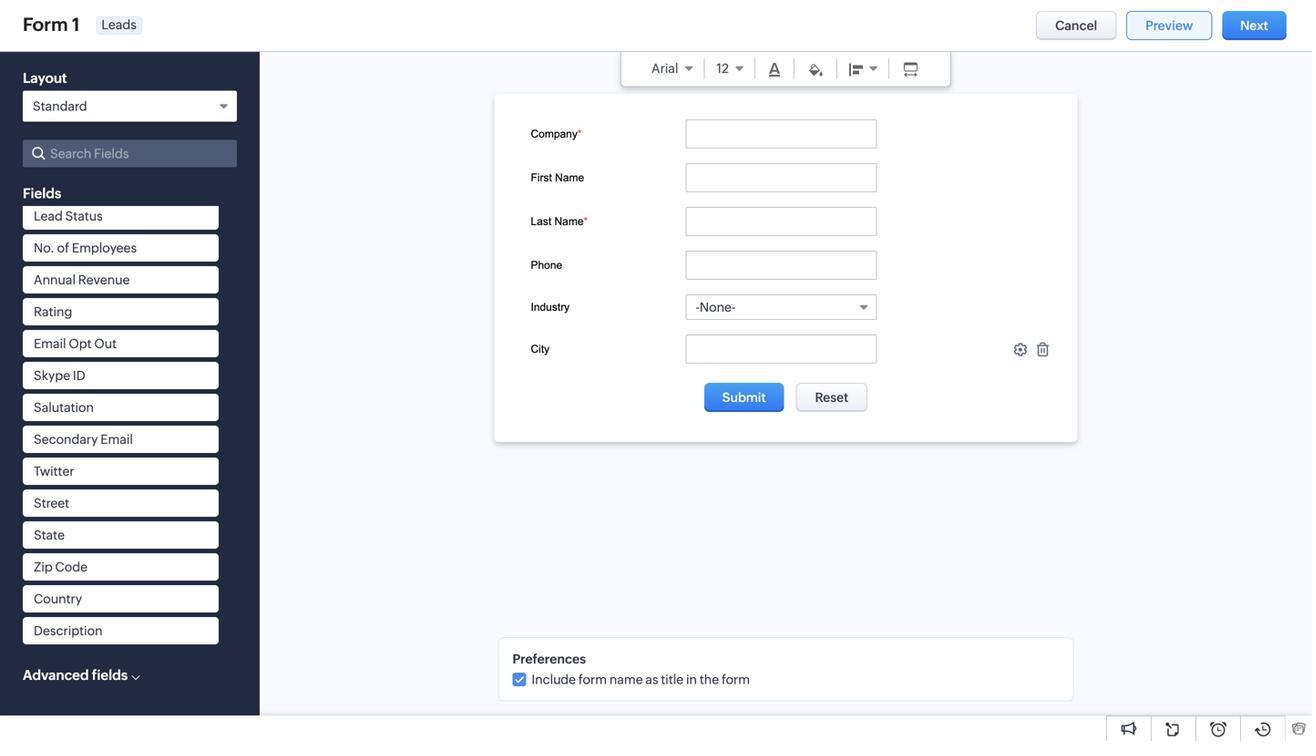 Task type: vqa. For each thing, say whether or not it's contained in the screenshot.
List
no



Task type: describe. For each thing, give the bounding box(es) containing it.
the
[[700, 672, 719, 687]]

out
[[94, 336, 117, 351]]

phone
[[531, 259, 563, 271]]

home
[[103, 15, 139, 30]]

company *
[[531, 128, 582, 140]]

twitter
[[34, 464, 74, 479]]

last name *
[[531, 215, 588, 227]]

salutation
[[34, 400, 94, 415]]

employees
[[72, 241, 137, 255]]

annual
[[34, 273, 76, 287]]

secondary
[[34, 432, 98, 447]]

chat link
[[44, 356, 72, 375]]

advanced fields
[[23, 667, 128, 683]]

state
[[34, 528, 65, 542]]

lead
[[34, 209, 63, 223]]

webforms link
[[44, 326, 107, 345]]

country
[[34, 592, 82, 606]]

Standard field
[[23, 91, 237, 122]]

2 vertical spatial email
[[101, 432, 133, 447]]

id
[[73, 368, 85, 383]]

preferences include form name as title in the form
[[513, 652, 750, 687]]

no.
[[34, 241, 55, 255]]

no. of employees
[[34, 241, 137, 255]]

in
[[686, 672, 697, 687]]

description
[[34, 624, 103, 638]]

lead status
[[34, 209, 103, 223]]

city
[[531, 343, 550, 355]]

cancel button
[[1037, 11, 1117, 40]]

zip
[[34, 560, 53, 574]]

skype id
[[34, 368, 85, 383]]

street
[[34, 496, 69, 511]]

chat
[[44, 358, 72, 373]]

notification
[[44, 298, 114, 313]]

revenue
[[78, 273, 130, 287]]

submit button
[[705, 383, 785, 412]]

company
[[531, 128, 578, 140]]

channels button
[[0, 227, 237, 261]]

0 vertical spatial *
[[578, 128, 582, 140]]

include
[[532, 672, 576, 687]]

preview
[[1146, 18, 1194, 33]]

next
[[1241, 18, 1269, 33]]

rating
[[34, 304, 72, 319]]

1 vertical spatial *
[[584, 215, 588, 227]]

2 form from the left
[[722, 672, 750, 687]]

email for email opt out
[[34, 336, 66, 351]]

Arial field
[[643, 61, 701, 76]]

name
[[610, 672, 643, 687]]

last
[[531, 215, 552, 227]]

annual revenue
[[34, 273, 130, 287]]

status
[[65, 209, 103, 223]]

logo image
[[15, 15, 36, 30]]

notification sms
[[44, 298, 143, 313]]

name for last name *
[[555, 215, 584, 227]]

12 field
[[708, 61, 752, 76]]

Enter Form Name text field
[[23, 14, 89, 35]]

leads
[[102, 17, 137, 32]]

name for first name
[[555, 171, 585, 184]]



Task type: locate. For each thing, give the bounding box(es) containing it.
email for email
[[44, 268, 76, 283]]

1 vertical spatial name
[[555, 215, 584, 227]]

0 horizontal spatial *
[[578, 128, 582, 140]]

layout
[[23, 70, 67, 86]]

email link
[[44, 266, 76, 284]]

0 horizontal spatial form
[[579, 672, 607, 687]]

first
[[531, 171, 552, 184]]

zip code
[[34, 560, 88, 574]]

1 vertical spatial email
[[34, 336, 66, 351]]

email
[[44, 268, 76, 283], [34, 336, 66, 351], [101, 432, 133, 447]]

Search Fields text field
[[23, 140, 237, 167]]

channels region
[[0, 261, 237, 381]]

first name
[[531, 171, 585, 184]]

1 horizontal spatial form
[[722, 672, 750, 687]]

* up first name
[[578, 128, 582, 140]]

reset
[[815, 390, 849, 405]]

0 vertical spatial name
[[555, 171, 585, 184]]

preferences
[[513, 652, 586, 666]]

12
[[717, 61, 729, 76]]

secondary email
[[34, 432, 133, 447]]

standard
[[33, 99, 87, 114]]

None field
[[841, 61, 886, 76]]

form right the
[[722, 672, 750, 687]]

cancel
[[1056, 18, 1098, 33]]

name right 'first'
[[555, 171, 585, 184]]

name right last
[[555, 215, 584, 227]]

sms
[[116, 298, 143, 313]]

webforms
[[44, 328, 107, 343]]

1 horizontal spatial *
[[584, 215, 588, 227]]

email down of
[[44, 268, 76, 283]]

industry
[[531, 301, 570, 313]]

form left the name
[[579, 672, 607, 687]]

preview button
[[1127, 11, 1213, 40]]

opt
[[69, 336, 92, 351]]

reset button
[[796, 383, 868, 412]]

crm
[[44, 13, 81, 32]]

name
[[555, 171, 585, 184], [555, 215, 584, 227]]

email inside "channels" region
[[44, 268, 76, 283]]

as
[[646, 672, 659, 687]]

submit
[[723, 390, 766, 405]]

setup
[[18, 79, 70, 100]]

next button
[[1223, 11, 1287, 40]]

* right last
[[584, 215, 588, 227]]

of
[[57, 241, 69, 255]]

channels
[[30, 237, 87, 252]]

skype
[[34, 368, 70, 383]]

home link
[[88, 0, 153, 44]]

0 vertical spatial email
[[44, 268, 76, 283]]

crm link
[[15, 13, 81, 32]]

arial
[[652, 61, 679, 76]]

1 form from the left
[[579, 672, 607, 687]]

advanced
[[23, 667, 89, 683]]

title
[[661, 672, 684, 687]]

email right secondary at the bottom of page
[[101, 432, 133, 447]]

form
[[579, 672, 607, 687], [722, 672, 750, 687]]

*
[[578, 128, 582, 140], [584, 215, 588, 227]]

code
[[55, 560, 88, 574]]

email opt out
[[34, 336, 117, 351]]

notification sms link
[[44, 296, 143, 315]]

fields
[[92, 667, 128, 683]]

email up chat at the left
[[34, 336, 66, 351]]



